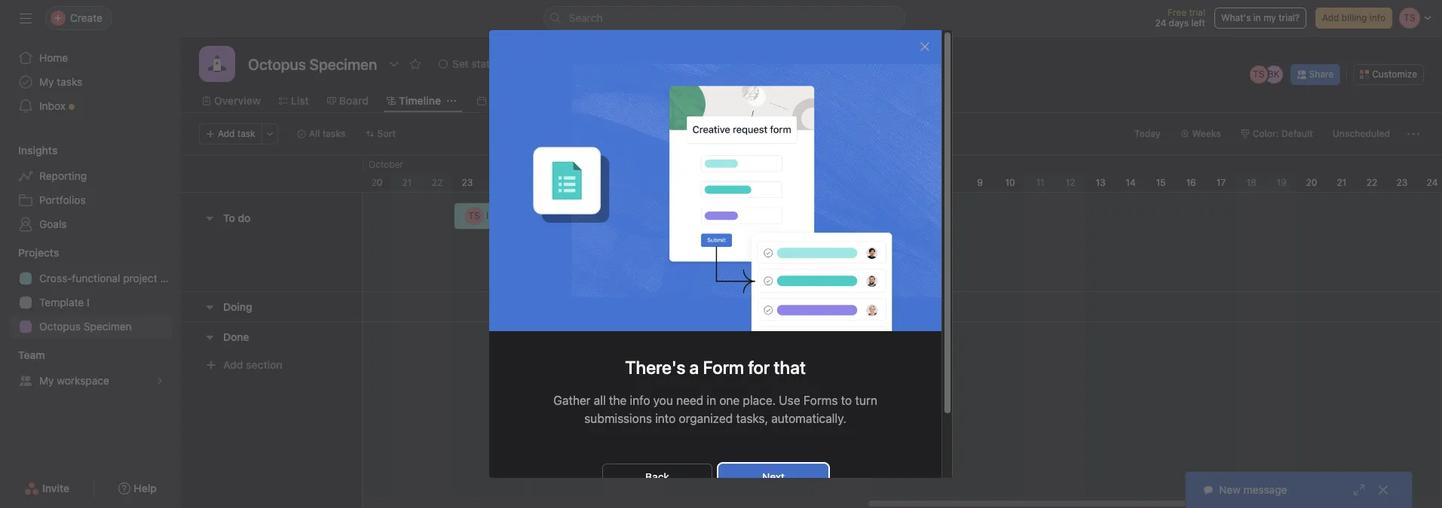 Task type: vqa. For each thing, say whether or not it's contained in the screenshot.
option group
no



Task type: describe. For each thing, give the bounding box(es) containing it.
1 23 from the left
[[462, 177, 473, 189]]

all
[[594, 394, 606, 408]]

add for add billing info
[[1322, 12, 1339, 23]]

board
[[339, 94, 369, 107]]

what's in my trial? button
[[1215, 8, 1307, 29]]

there's
[[625, 357, 686, 379]]

new message
[[1219, 484, 1287, 497]]

insights button
[[0, 143, 58, 158]]

5
[[857, 177, 862, 189]]

to
[[841, 394, 852, 408]]

7
[[917, 177, 922, 189]]

plan
[[160, 272, 181, 285]]

project
[[123, 272, 157, 285]]

octopus
[[39, 320, 81, 333]]

timeline link
[[387, 93, 441, 109]]

close this dialog image
[[919, 41, 931, 53]]

close image
[[1378, 485, 1390, 497]]

global element
[[0, 37, 181, 127]]

back button
[[602, 464, 713, 492]]

14
[[1126, 177, 1136, 189]]

1 21 from the left
[[402, 177, 412, 189]]

task
[[237, 128, 255, 139]]

done
[[223, 331, 249, 343]]

11
[[1036, 177, 1045, 189]]

24 inside free trial 24 days left
[[1155, 17, 1167, 29]]

to do
[[223, 212, 251, 225]]

31
[[704, 177, 714, 189]]

identify species
[[486, 210, 555, 222]]

report
[[745, 271, 771, 282]]

18
[[1247, 177, 1257, 189]]

search
[[569, 11, 603, 24]]

2 20 from the left
[[1306, 177, 1318, 189]]

my tasks
[[39, 75, 82, 88]]

search list box
[[543, 6, 905, 30]]

add billing info button
[[1316, 8, 1393, 29]]

add section button
[[199, 352, 289, 379]]

calendar
[[489, 94, 534, 107]]

i
[[87, 296, 89, 309]]

ts for identify species
[[469, 210, 480, 222]]

invite
[[42, 483, 69, 495]]

free
[[1168, 7, 1187, 18]]

you
[[653, 394, 673, 408]]

inbox link
[[9, 94, 172, 118]]

invite button
[[14, 476, 79, 503]]

my for my workspace
[[39, 375, 54, 388]]

rocket image
[[208, 55, 226, 73]]

place.
[[743, 394, 776, 408]]

cross-functional project plan link
[[9, 267, 181, 291]]

trial
[[1189, 7, 1206, 18]]

hide sidebar image
[[20, 12, 32, 24]]

ts for poll total #
[[649, 241, 661, 252]]

workspace
[[57, 375, 109, 388]]

for that
[[748, 357, 806, 379]]

my
[[1264, 12, 1276, 23]]

tasks, automatically.
[[736, 412, 847, 426]]

today
[[1135, 128, 1161, 139]]

16
[[1186, 177, 1196, 189]]

what's
[[1221, 12, 1251, 23]]

november 1
[[730, 159, 773, 189]]

specimen
[[84, 320, 132, 333]]

add task button
[[199, 124, 262, 145]]

need
[[676, 394, 704, 408]]

next
[[762, 471, 785, 484]]

#
[[667, 246, 673, 257]]

collapse task list for the section done image
[[204, 331, 216, 343]]

portfolios link
[[9, 189, 172, 213]]

files link
[[794, 93, 829, 109]]

home
[[39, 51, 68, 64]]

in inside gather all the info you need in one place. use forms to turn submissions into organized tasks, automatically.
[[707, 394, 716, 408]]

team button
[[0, 348, 45, 363]]

total
[[685, 235, 705, 247]]

octopus specimen
[[39, 320, 132, 333]]

my workspace link
[[9, 369, 172, 394]]

projects button
[[0, 246, 59, 261]]

overview link
[[202, 93, 261, 109]]

today button
[[1128, 124, 1168, 145]]

26
[[552, 177, 564, 189]]

dashboard
[[641, 94, 696, 107]]

poll
[[667, 235, 683, 247]]

2 22 from the left
[[1367, 177, 1378, 189]]

files
[[806, 94, 829, 107]]

share button
[[1291, 64, 1341, 85]]

antartica
[[586, 301, 625, 312]]

add for add section
[[223, 359, 243, 372]]

to do button
[[223, 205, 251, 232]]

left
[[1192, 17, 1206, 29]]

days
[[1169, 17, 1189, 29]]

add section
[[223, 359, 283, 372]]

inbox
[[39, 100, 66, 112]]

30
[[673, 177, 684, 189]]

template i
[[39, 296, 89, 309]]

2
[[766, 177, 772, 189]]

november
[[730, 159, 773, 170]]



Task type: locate. For each thing, give the bounding box(es) containing it.
1 22 from the left
[[432, 177, 443, 189]]

free trial 24 days left
[[1155, 7, 1206, 29]]

share
[[1309, 69, 1334, 80]]

0 vertical spatial info
[[1370, 12, 1386, 23]]

1 vertical spatial info
[[630, 394, 650, 408]]

12
[[1066, 177, 1076, 189]]

identify
[[486, 210, 518, 222]]

antartica study 1
[[586, 301, 659, 312]]

up
[[732, 271, 742, 282]]

goals link
[[9, 213, 172, 237]]

add billing info
[[1322, 12, 1386, 23]]

add
[[1322, 12, 1339, 23], [218, 128, 235, 139], [223, 359, 243, 372]]

15
[[1156, 177, 1166, 189]]

0 vertical spatial add
[[1322, 12, 1339, 23]]

portfolios
[[39, 194, 86, 207]]

0 horizontal spatial in
[[707, 394, 716, 408]]

expand new message image
[[1353, 485, 1366, 497]]

1 horizontal spatial in
[[1254, 12, 1261, 23]]

add down the done button
[[223, 359, 243, 372]]

2 21 from the left
[[1337, 177, 1347, 189]]

1 vertical spatial add
[[218, 128, 235, 139]]

reporting link
[[9, 164, 172, 189]]

trial?
[[1279, 12, 1300, 23]]

2 vertical spatial ts
[[649, 241, 661, 252]]

done button
[[223, 324, 249, 351]]

the
[[609, 394, 627, 408]]

25
[[522, 177, 533, 189]]

functional
[[72, 272, 120, 285]]

team
[[18, 349, 45, 362]]

template
[[39, 296, 84, 309]]

1 horizontal spatial 21
[[1337, 177, 1347, 189]]

collapse task list for the section doing image
[[204, 301, 216, 313]]

2 vertical spatial add
[[223, 359, 243, 372]]

0 horizontal spatial 23
[[462, 177, 473, 189]]

list link
[[279, 93, 309, 109]]

workflow
[[564, 94, 611, 107]]

None text field
[[244, 51, 381, 78]]

insights
[[18, 144, 58, 157]]

1 vertical spatial my
[[39, 375, 54, 388]]

in
[[1254, 12, 1261, 23], [707, 394, 716, 408]]

doing button
[[223, 294, 252, 321]]

insights element
[[0, 137, 181, 240]]

29
[[643, 177, 654, 189]]

my inside global element
[[39, 75, 54, 88]]

2 23 from the left
[[1397, 177, 1408, 189]]

add inside "button"
[[223, 359, 243, 372]]

projects element
[[0, 240, 181, 342]]

2 horizontal spatial 24
[[1427, 177, 1438, 189]]

cross-
[[39, 272, 72, 285]]

2 horizontal spatial ts
[[1253, 69, 1265, 80]]

organized
[[679, 412, 733, 426]]

search button
[[543, 6, 905, 30]]

calendar link
[[477, 93, 534, 109]]

turn
[[855, 394, 878, 408]]

0 horizontal spatial 22
[[432, 177, 443, 189]]

ts left identify
[[469, 210, 480, 222]]

to
[[223, 212, 235, 225]]

my down team
[[39, 375, 54, 388]]

reporting
[[39, 170, 87, 182]]

add for add task
[[218, 128, 235, 139]]

info
[[1370, 12, 1386, 23], [630, 394, 650, 408]]

timeline
[[399, 94, 441, 107]]

into
[[655, 412, 676, 426]]

species
[[521, 210, 555, 222]]

my tasks link
[[9, 70, 172, 94]]

22
[[432, 177, 443, 189], [1367, 177, 1378, 189]]

add inside button
[[218, 128, 235, 139]]

add left task
[[218, 128, 235, 139]]

1 vertical spatial ts
[[469, 210, 480, 222]]

template i link
[[9, 291, 172, 315]]

goals
[[39, 218, 67, 231]]

0 vertical spatial my
[[39, 75, 54, 88]]

do
[[238, 212, 251, 225]]

1 horizontal spatial 22
[[1367, 177, 1378, 189]]

cross-functional project plan
[[39, 272, 181, 285]]

13
[[1096, 177, 1106, 189]]

add inside button
[[1322, 12, 1339, 23]]

1 my from the top
[[39, 75, 54, 88]]

1 20 from the left
[[371, 177, 383, 189]]

teams element
[[0, 342, 181, 397]]

collapse task list for the section to do image
[[204, 213, 216, 225]]

1 horizontal spatial info
[[1370, 12, 1386, 23]]

0 vertical spatial 1
[[737, 177, 741, 189]]

1 horizontal spatial 20
[[1306, 177, 1318, 189]]

0 horizontal spatial 1
[[655, 301, 659, 312]]

1 horizontal spatial 24
[[1155, 17, 1167, 29]]

0 horizontal spatial info
[[630, 394, 650, 408]]

1 horizontal spatial ts
[[649, 241, 661, 252]]

0 horizontal spatial 24
[[492, 177, 503, 189]]

6
[[887, 177, 893, 189]]

list
[[291, 94, 309, 107]]

23
[[462, 177, 473, 189], [1397, 177, 1408, 189]]

1 horizontal spatial 1
[[737, 177, 741, 189]]

info inside add billing info button
[[1370, 12, 1386, 23]]

0 vertical spatial in
[[1254, 12, 1261, 23]]

19
[[1277, 177, 1287, 189]]

back
[[646, 471, 669, 484]]

my workspace
[[39, 375, 109, 388]]

1 horizontal spatial 23
[[1397, 177, 1408, 189]]

a
[[690, 357, 699, 379]]

form
[[703, 357, 744, 379]]

add left billing
[[1322, 12, 1339, 23]]

27
[[583, 177, 593, 189]]

0 horizontal spatial ts
[[469, 210, 480, 222]]

add to starred image
[[410, 58, 422, 70]]

ts left bk
[[1253, 69, 1265, 80]]

0 horizontal spatial 20
[[371, 177, 383, 189]]

messages
[[726, 94, 776, 107]]

1 vertical spatial 1
[[655, 301, 659, 312]]

info right billing
[[1370, 12, 1386, 23]]

in left the one
[[707, 394, 716, 408]]

what's in my trial?
[[1221, 12, 1300, 23]]

info right the
[[630, 394, 650, 408]]

my for my tasks
[[39, 75, 54, 88]]

2 my from the top
[[39, 375, 54, 388]]

0 vertical spatial ts
[[1253, 69, 1265, 80]]

tasks
[[57, 75, 82, 88]]

gather all the info you need in one place. use forms to turn submissions into organized tasks, automatically.
[[554, 394, 878, 426]]

in inside button
[[1254, 12, 1261, 23]]

4
[[826, 177, 832, 189]]

there's a form for that
[[625, 357, 806, 379]]

9
[[977, 177, 983, 189]]

0 horizontal spatial 21
[[402, 177, 412, 189]]

1 down "november"
[[737, 177, 741, 189]]

add task
[[218, 128, 255, 139]]

in left my
[[1254, 12, 1261, 23]]

1 right study
[[655, 301, 659, 312]]

next button
[[719, 464, 829, 492]]

info inside gather all the info you need in one place. use forms to turn submissions into organized tasks, automatically.
[[630, 394, 650, 408]]

my inside "teams" element
[[39, 375, 54, 388]]

ts left "#" on the left of page
[[649, 241, 661, 252]]

1 inside november 1
[[737, 177, 741, 189]]

doing
[[223, 300, 252, 313]]

my left the 'tasks'
[[39, 75, 54, 88]]

1 vertical spatial in
[[707, 394, 716, 408]]

gather
[[554, 394, 591, 408]]

billing
[[1342, 12, 1367, 23]]



